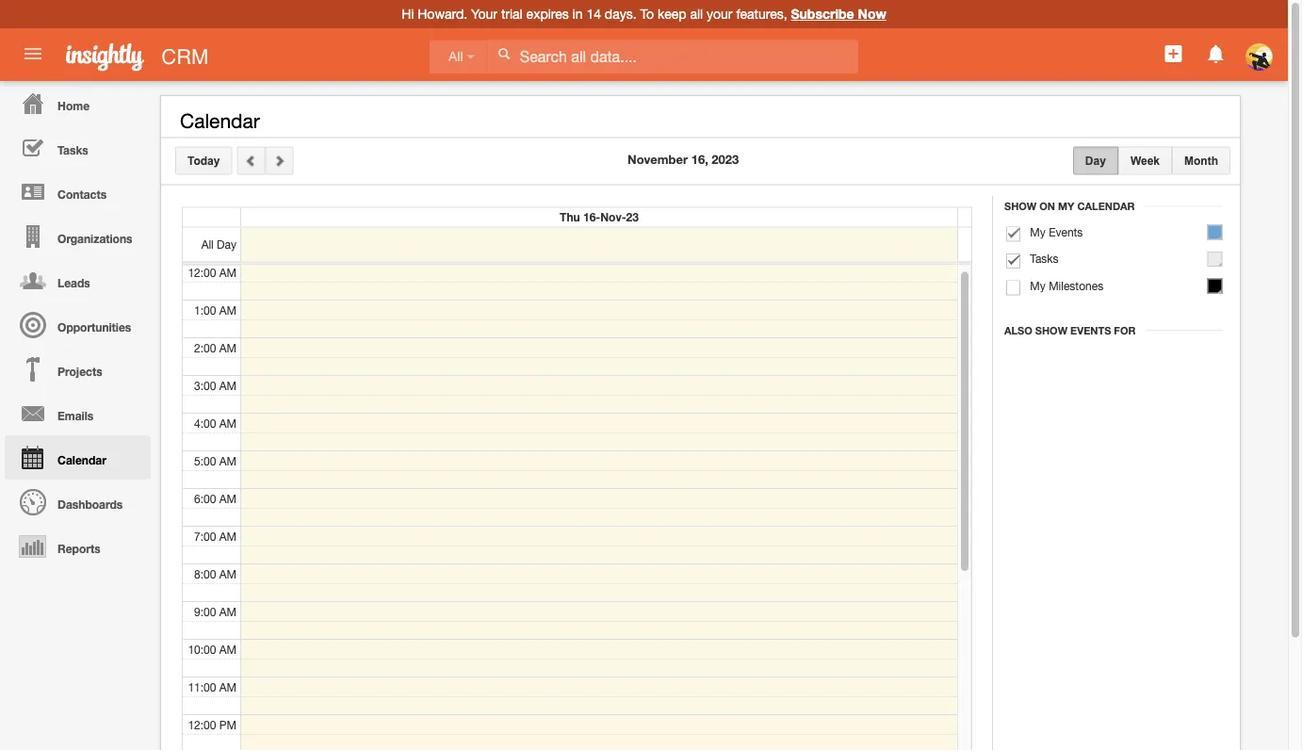Task type: describe. For each thing, give the bounding box(es) containing it.
3:00 am
[[194, 378, 237, 392]]

7:00
[[194, 529, 216, 542]]

today button
[[175, 147, 232, 175]]

trial
[[501, 6, 523, 22]]

am for 5:00 am
[[219, 454, 237, 467]]

all for all day
[[201, 238, 214, 251]]

reports
[[58, 542, 100, 555]]

14
[[587, 6, 601, 22]]

reports link
[[5, 524, 151, 568]]

0 vertical spatial events
[[1049, 225, 1083, 238]]

9:00 am
[[194, 605, 237, 618]]

week button
[[1119, 147, 1172, 175]]

4:00 am
[[194, 416, 237, 429]]

my for my events
[[1030, 225, 1046, 238]]

0 horizontal spatial day
[[217, 238, 237, 251]]

also show events for
[[1005, 324, 1136, 336]]

on
[[1040, 200, 1055, 213]]

2:00 am
[[194, 341, 237, 354]]

in
[[573, 6, 583, 22]]

all day
[[201, 238, 237, 251]]

contacts
[[58, 188, 107, 201]]

1 horizontal spatial tasks
[[1030, 252, 1059, 265]]

home
[[58, 99, 90, 112]]

1:00 am
[[194, 303, 237, 316]]

your
[[707, 6, 733, 22]]

10:00
[[188, 642, 216, 655]]

organizations
[[58, 232, 132, 245]]

my milestones
[[1030, 279, 1104, 292]]

4:00
[[194, 416, 216, 429]]

0 vertical spatial my
[[1058, 200, 1075, 213]]

november 16, 2023
[[628, 152, 739, 167]]

notifications image
[[1205, 42, 1228, 65]]

am for 2:00 am
[[219, 341, 237, 354]]

keep
[[658, 6, 687, 22]]

am for 10:00 am
[[219, 642, 237, 655]]

subscribe
[[791, 6, 854, 22]]

calendar link
[[5, 435, 151, 480]]

month
[[1185, 154, 1219, 167]]

for
[[1114, 324, 1136, 336]]

Tasks checkbox
[[1006, 254, 1021, 269]]

emails
[[58, 409, 94, 422]]

also
[[1005, 324, 1033, 336]]

am for 12:00 am
[[219, 265, 237, 278]]

0 vertical spatial tasks
[[58, 143, 88, 156]]

nov-
[[601, 211, 626, 224]]

dashboards
[[58, 498, 123, 511]]

am for 8:00 am
[[219, 567, 237, 580]]

week
[[1131, 154, 1160, 167]]

2:00
[[194, 341, 216, 354]]

Search all data.... text field
[[487, 39, 858, 73]]

am for 9:00 am
[[219, 605, 237, 618]]

7:00 am
[[194, 529, 237, 542]]

leads link
[[5, 258, 151, 303]]

thu 16-nov-23
[[560, 211, 639, 224]]

opportunities link
[[5, 303, 151, 347]]

My Milestones checkbox
[[1006, 280, 1021, 295]]

november
[[628, 152, 688, 167]]

5:00
[[194, 454, 216, 467]]

12:00 am
[[188, 265, 237, 278]]

navigation containing home
[[0, 81, 151, 568]]

am for 7:00 am
[[219, 529, 237, 542]]

1 horizontal spatial calendar
[[180, 109, 260, 132]]

emails link
[[5, 391, 151, 435]]

my events
[[1030, 225, 1083, 238]]

opportunities
[[58, 320, 131, 334]]

am for 6:00 am
[[219, 491, 237, 505]]

projects
[[58, 365, 102, 378]]



Task type: locate. For each thing, give the bounding box(es) containing it.
2 12:00 from the top
[[188, 718, 216, 731]]

1 12:00 from the top
[[188, 265, 216, 278]]

subscribe now link
[[791, 6, 887, 22]]

all
[[449, 49, 463, 64], [201, 238, 214, 251]]

am for 4:00 am
[[219, 416, 237, 429]]

3 am from the top
[[219, 341, 237, 354]]

now
[[858, 6, 887, 22]]

2 vertical spatial my
[[1030, 279, 1046, 292]]

day left week
[[1086, 154, 1106, 167]]

show on my calendar
[[1005, 200, 1135, 213]]

1 vertical spatial calendar
[[1078, 200, 1135, 213]]

11 am from the top
[[219, 642, 237, 655]]

6 am from the top
[[219, 454, 237, 467]]

1 horizontal spatial day
[[1086, 154, 1106, 167]]

am for 3:00 am
[[219, 378, 237, 392]]

am for 11:00 am
[[219, 680, 237, 693]]

am right 6:00
[[219, 491, 237, 505]]

0 horizontal spatial all
[[201, 238, 214, 251]]

am down "all day"
[[219, 265, 237, 278]]

am
[[219, 265, 237, 278], [219, 303, 237, 316], [219, 341, 237, 354], [219, 378, 237, 392], [219, 416, 237, 429], [219, 454, 237, 467], [219, 491, 237, 505], [219, 529, 237, 542], [219, 567, 237, 580], [219, 605, 237, 618], [219, 642, 237, 655], [219, 680, 237, 693]]

features,
[[736, 6, 787, 22]]

show left on
[[1005, 200, 1037, 213]]

7 am from the top
[[219, 491, 237, 505]]

month button
[[1172, 147, 1231, 175]]

calendar inside calendar link
[[58, 453, 106, 466]]

to
[[640, 6, 654, 22]]

leads
[[58, 276, 90, 289]]

tasks
[[58, 143, 88, 156], [1030, 252, 1059, 265]]

my right my milestones checkbox
[[1030, 279, 1046, 292]]

1 horizontal spatial all
[[449, 49, 463, 64]]

12:00 pm
[[188, 718, 237, 731]]

milestones
[[1049, 279, 1104, 292]]

tasks link
[[5, 125, 151, 170]]

0 vertical spatial calendar
[[180, 109, 260, 132]]

hi howard. your trial expires in 14 days. to keep all your features, subscribe now
[[402, 6, 887, 22]]

12:00 down "all day"
[[188, 265, 216, 278]]

pm
[[219, 718, 237, 731]]

11:00 am
[[188, 680, 237, 693]]

2 am from the top
[[219, 303, 237, 316]]

12:00
[[188, 265, 216, 278], [188, 718, 216, 731]]

8 am from the top
[[219, 529, 237, 542]]

howard.
[[418, 6, 468, 22]]

am right 8:00
[[219, 567, 237, 580]]

crm
[[161, 44, 209, 68]]

am right 9:00
[[219, 605, 237, 618]]

events left for
[[1071, 324, 1111, 336]]

your
[[471, 6, 498, 22]]

contacts link
[[5, 170, 151, 214]]

2 vertical spatial calendar
[[58, 453, 106, 466]]

11:00
[[188, 680, 216, 693]]

1 vertical spatial day
[[217, 238, 237, 251]]

16-
[[583, 211, 601, 224]]

16,
[[691, 152, 708, 167]]

6:00
[[194, 491, 216, 505]]

show
[[1005, 200, 1037, 213], [1036, 324, 1068, 336]]

expires
[[526, 6, 569, 22]]

2023
[[712, 152, 739, 167]]

all up 12:00 am
[[201, 238, 214, 251]]

day inside button
[[1086, 154, 1106, 167]]

day
[[1086, 154, 1106, 167], [217, 238, 237, 251]]

am right the "11:00"
[[219, 680, 237, 693]]

0 vertical spatial all
[[449, 49, 463, 64]]

days.
[[605, 6, 637, 22]]

hi
[[402, 6, 414, 22]]

0 vertical spatial show
[[1005, 200, 1037, 213]]

8:00 am
[[194, 567, 237, 580]]

9:00
[[194, 605, 216, 618]]

2 horizontal spatial calendar
[[1078, 200, 1135, 213]]

projects link
[[5, 347, 151, 391]]

dashboards link
[[5, 480, 151, 524]]

navigation
[[0, 81, 151, 568]]

tasks down my events
[[1030, 252, 1059, 265]]

6:00 am
[[194, 491, 237, 505]]

calendar up dashboards link
[[58, 453, 106, 466]]

my right my events option
[[1030, 225, 1046, 238]]

1 vertical spatial 12:00
[[188, 718, 216, 731]]

today
[[188, 154, 220, 167]]

home link
[[5, 81, 151, 125]]

4 am from the top
[[219, 378, 237, 392]]

23
[[626, 211, 639, 224]]

1 vertical spatial all
[[201, 238, 214, 251]]

am right '5:00'
[[219, 454, 237, 467]]

calendar up today
[[180, 109, 260, 132]]

thu
[[560, 211, 580, 224]]

5:00 am
[[194, 454, 237, 467]]

all for all
[[449, 49, 463, 64]]

1:00
[[194, 303, 216, 316]]

1 am from the top
[[219, 265, 237, 278]]

My Events checkbox
[[1006, 227, 1021, 242]]

events
[[1049, 225, 1083, 238], [1071, 324, 1111, 336]]

8:00
[[194, 567, 216, 580]]

0 vertical spatial 12:00
[[188, 265, 216, 278]]

all link
[[430, 40, 487, 74]]

0 vertical spatial day
[[1086, 154, 1106, 167]]

am for 1:00 am
[[219, 303, 237, 316]]

0 horizontal spatial calendar
[[58, 453, 106, 466]]

day button
[[1073, 147, 1119, 175]]

am right 2:00
[[219, 341, 237, 354]]

1 vertical spatial show
[[1036, 324, 1068, 336]]

am right 1:00
[[219, 303, 237, 316]]

organizations link
[[5, 214, 151, 258]]

am right 4:00
[[219, 416, 237, 429]]

12:00 for 12:00 pm
[[188, 718, 216, 731]]

1 vertical spatial my
[[1030, 225, 1046, 238]]

12 am from the top
[[219, 680, 237, 693]]

calendar down day button
[[1078, 200, 1135, 213]]

my
[[1058, 200, 1075, 213], [1030, 225, 1046, 238], [1030, 279, 1046, 292]]

day up 12:00 am
[[217, 238, 237, 251]]

events down show on my calendar
[[1049, 225, 1083, 238]]

0 horizontal spatial tasks
[[58, 143, 88, 156]]

12:00 left pm
[[188, 718, 216, 731]]

1 vertical spatial events
[[1071, 324, 1111, 336]]

my right on
[[1058, 200, 1075, 213]]

tasks up contacts link
[[58, 143, 88, 156]]

10 am from the top
[[219, 605, 237, 618]]

all down howard.
[[449, 49, 463, 64]]

10:00 am
[[188, 642, 237, 655]]

5 am from the top
[[219, 416, 237, 429]]

am right "3:00"
[[219, 378, 237, 392]]

show right also
[[1036, 324, 1068, 336]]

12:00 for 12:00 am
[[188, 265, 216, 278]]

9 am from the top
[[219, 567, 237, 580]]

next image
[[273, 154, 286, 167]]

previous image
[[245, 154, 258, 167]]

am right 10:00
[[219, 642, 237, 655]]

white image
[[497, 47, 511, 60]]

am right 7:00
[[219, 529, 237, 542]]

all
[[690, 6, 703, 22]]

my for my milestones
[[1030, 279, 1046, 292]]

3:00
[[194, 378, 216, 392]]

calendar
[[180, 109, 260, 132], [1078, 200, 1135, 213], [58, 453, 106, 466]]

1 vertical spatial tasks
[[1030, 252, 1059, 265]]



Task type: vqa. For each thing, say whether or not it's contained in the screenshot.
26765046
no



